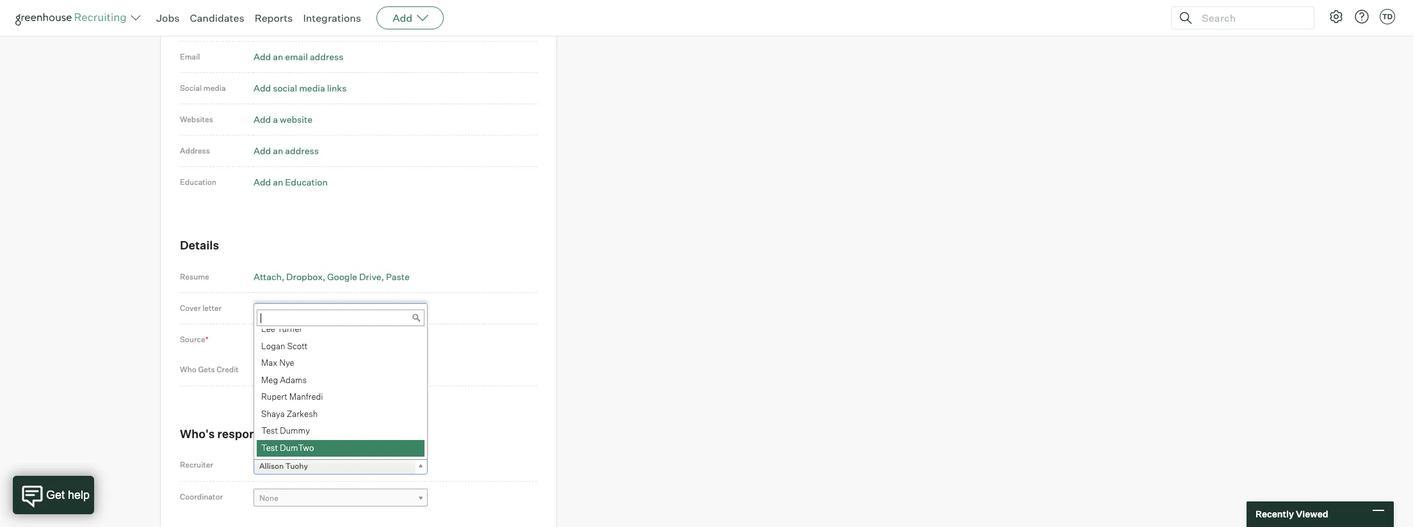 Task type: locate. For each thing, give the bounding box(es) containing it.
0 vertical spatial test dumtwo
[[259, 366, 309, 376]]

drive
[[359, 272, 381, 282], [359, 303, 381, 314]]

dropbox link
[[286, 272, 326, 282], [286, 303, 326, 314]]

dropbox for cover letter
[[286, 303, 323, 314]]

test up allison
[[261, 443, 278, 453]]

0 vertical spatial dumtwo
[[277, 366, 309, 376]]

test dumtwo option
[[257, 440, 425, 457]]

add for add
[[393, 12, 413, 24]]

1 dropbox link from the top
[[286, 272, 326, 282]]

1 dropbox from the top
[[286, 272, 323, 282]]

media
[[299, 83, 325, 94], [204, 83, 226, 93]]

candidates
[[190, 12, 244, 24]]

dropbox for resume
[[286, 272, 323, 282]]

test dumtwo
[[259, 366, 309, 376], [261, 443, 314, 453]]

meg adams
[[261, 375, 307, 385]]

address right email
[[310, 51, 344, 62]]

attach
[[254, 272, 282, 282], [254, 303, 282, 314]]

1 vertical spatial google
[[327, 303, 357, 314]]

list box
[[254, 322, 425, 457]]

an for email
[[273, 51, 283, 62]]

address down website
[[285, 146, 319, 157]]

attach link for resume
[[254, 272, 285, 282]]

letter
[[203, 304, 222, 313]]

social
[[180, 83, 202, 93]]

an for education
[[273, 177, 283, 188]]

rupert manfredi option
[[257, 390, 425, 407]]

integrations
[[303, 12, 361, 24]]

test inside option
[[261, 443, 278, 453]]

1 vertical spatial attach
[[254, 303, 282, 314]]

1 vertical spatial a
[[273, 114, 278, 125]]

2 attach link from the top
[[254, 303, 285, 314]]

paste link for resume
[[386, 272, 410, 282]]

0 vertical spatial paste
[[386, 272, 410, 282]]

test inside option
[[261, 426, 278, 436]]

jobs link
[[156, 12, 180, 24]]

add social media links link
[[254, 83, 347, 94]]

logan
[[261, 341, 285, 351]]

0 vertical spatial dropbox link
[[286, 272, 326, 282]]

1 attach link from the top
[[254, 272, 285, 282]]

dropbox
[[286, 272, 323, 282], [286, 303, 323, 314]]

select
[[259, 337, 282, 347]]

an down add an address
[[273, 177, 283, 188]]

google
[[327, 272, 357, 282], [327, 303, 357, 314]]

number
[[308, 20, 341, 31]]

2 vertical spatial an
[[273, 177, 283, 188]]

td
[[1383, 12, 1393, 21]]

paste link
[[386, 272, 410, 282], [386, 303, 410, 314]]

1 vertical spatial test
[[261, 426, 278, 436]]

add
[[393, 12, 413, 24], [254, 20, 271, 31], [254, 51, 271, 62], [254, 83, 271, 94], [254, 114, 271, 125], [254, 146, 271, 157], [254, 177, 271, 188]]

greenhouse recruiting image
[[15, 10, 131, 26]]

2 google drive link from the top
[[327, 303, 384, 314]]

2 attach from the top
[[254, 303, 282, 314]]

social media
[[180, 83, 226, 93]]

media right social
[[204, 83, 226, 93]]

1 paste from the top
[[386, 272, 410, 282]]

1 attach from the top
[[254, 272, 282, 282]]

0 vertical spatial a
[[273, 20, 278, 31]]

test left nye at the bottom
[[259, 366, 275, 376]]

test dumtwo inside test dumtwo option
[[261, 443, 314, 453]]

a left phone
[[273, 20, 278, 31]]

test
[[259, 366, 275, 376], [261, 426, 278, 436], [261, 443, 278, 453]]

google drive link
[[327, 272, 384, 282], [327, 303, 384, 314]]

add for add an email address
[[254, 51, 271, 62]]

3 an from the top
[[273, 177, 283, 188]]

1 vertical spatial attach link
[[254, 303, 285, 314]]

0 vertical spatial google drive link
[[327, 272, 384, 282]]

dumtwo
[[277, 366, 309, 376], [280, 443, 314, 453]]

who's
[[180, 427, 215, 441]]

dropbox link for cover letter
[[286, 303, 326, 314]]

meg
[[261, 375, 278, 385]]

test dummy
[[261, 426, 310, 436]]

0 vertical spatial google
[[327, 272, 357, 282]]

Search text field
[[1199, 9, 1303, 27]]

education down address
[[180, 178, 217, 187]]

an left email
[[273, 51, 283, 62]]

website
[[280, 114, 313, 125]]

2 paste from the top
[[386, 303, 410, 314]]

allison
[[259, 462, 284, 472]]

rupert
[[261, 392, 288, 402]]

0 vertical spatial attach link
[[254, 272, 285, 282]]

1 vertical spatial dropbox link
[[286, 303, 326, 314]]

1 attach dropbox google drive paste from the top
[[254, 272, 410, 282]]

0 vertical spatial attach dropbox google drive paste
[[254, 272, 410, 282]]

who
[[180, 365, 197, 375]]

1 vertical spatial dropbox
[[286, 303, 323, 314]]

1 horizontal spatial media
[[299, 83, 325, 94]]

2 dropbox from the top
[[286, 303, 323, 314]]

1 vertical spatial an
[[273, 146, 283, 157]]

0 vertical spatial attach
[[254, 272, 282, 282]]

details
[[180, 239, 219, 253]]

media left links
[[299, 83, 325, 94]]

education down add an address
[[285, 177, 328, 188]]

1 an from the top
[[273, 51, 283, 62]]

scott
[[287, 341, 308, 351]]

2 google from the top
[[327, 303, 357, 314]]

2 vertical spatial test
[[261, 443, 278, 453]]

2 dropbox link from the top
[[286, 303, 326, 314]]

0 vertical spatial dropbox
[[286, 272, 323, 282]]

0 vertical spatial an
[[273, 51, 283, 62]]

logan scott
[[261, 341, 308, 351]]

reports link
[[255, 12, 293, 24]]

0 vertical spatial test
[[259, 366, 275, 376]]

1 vertical spatial paste link
[[386, 303, 410, 314]]

None text field
[[257, 310, 425, 327]]

2 paste link from the top
[[386, 303, 410, 314]]

paste for resume
[[386, 272, 410, 282]]

attach link
[[254, 272, 285, 282], [254, 303, 285, 314]]

attach for resume
[[254, 272, 282, 282]]

paste for cover letter
[[386, 303, 410, 314]]

test down 'shaya' on the bottom of page
[[261, 426, 278, 436]]

1 vertical spatial paste
[[386, 303, 410, 314]]

who's responsible for this candidate?
[[180, 427, 389, 441]]

add a website
[[254, 114, 313, 125]]

test for test dummy option
[[261, 426, 278, 436]]

2 an from the top
[[273, 146, 283, 157]]

google drive link for cover letter
[[327, 303, 384, 314]]

source...
[[290, 337, 321, 347]]

1 vertical spatial drive
[[359, 303, 381, 314]]

0 vertical spatial drive
[[359, 272, 381, 282]]

1 vertical spatial attach dropbox google drive paste
[[254, 303, 410, 314]]

add an email address
[[254, 51, 344, 62]]

adams
[[280, 375, 307, 385]]

add inside popup button
[[393, 12, 413, 24]]

paste
[[386, 272, 410, 282], [386, 303, 410, 314]]

an for address
[[273, 146, 283, 157]]

1 paste link from the top
[[386, 272, 410, 282]]

1 google from the top
[[327, 272, 357, 282]]

dummy
[[280, 426, 310, 436]]

attach for cover letter
[[254, 303, 282, 314]]

1 vertical spatial google drive link
[[327, 303, 384, 314]]

shaya zarkesh
[[261, 409, 318, 419]]

a
[[273, 20, 278, 31], [273, 114, 278, 125], [284, 337, 288, 347]]

2 vertical spatial a
[[284, 337, 288, 347]]

1 vertical spatial test dumtwo
[[261, 443, 314, 453]]

1 drive from the top
[[359, 272, 381, 282]]

cover
[[180, 304, 201, 313]]

candidate?
[[327, 427, 389, 441]]

an
[[273, 51, 283, 62], [273, 146, 283, 157], [273, 177, 283, 188]]

dumtwo inside option
[[280, 443, 314, 453]]

max nye option
[[257, 356, 425, 373]]

google for cover letter
[[327, 303, 357, 314]]

1 google drive link from the top
[[327, 272, 384, 282]]

education
[[285, 177, 328, 188], [180, 178, 217, 187]]

list box containing lee turner
[[254, 322, 425, 457]]

phone
[[180, 21, 203, 30]]

attach dropbox google drive paste
[[254, 272, 410, 282], [254, 303, 410, 314]]

a down lee turner
[[284, 337, 288, 347]]

manfredi
[[289, 392, 323, 402]]

1 vertical spatial dumtwo
[[280, 443, 314, 453]]

an down add a website link
[[273, 146, 283, 157]]

a left website
[[273, 114, 278, 125]]

turner
[[277, 324, 303, 334]]

2 drive from the top
[[359, 303, 381, 314]]

recruiter
[[180, 461, 213, 470]]

0 vertical spatial paste link
[[386, 272, 410, 282]]

2 attach dropbox google drive paste from the top
[[254, 303, 410, 314]]

1 horizontal spatial education
[[285, 177, 328, 188]]

for
[[285, 427, 301, 441]]



Task type: vqa. For each thing, say whether or not it's contained in the screenshot.


Task type: describe. For each thing, give the bounding box(es) containing it.
address
[[180, 146, 210, 156]]

add an email address link
[[254, 51, 344, 62]]

links
[[327, 83, 347, 94]]

1 vertical spatial address
[[285, 146, 319, 157]]

meg adams option
[[257, 373, 425, 390]]

allison tuohy
[[259, 462, 308, 472]]

add an education link
[[254, 177, 328, 188]]

source *
[[180, 335, 209, 345]]

allison tuohy link
[[254, 457, 428, 476]]

add for add social media links
[[254, 83, 271, 94]]

this
[[304, 427, 325, 441]]

who gets credit
[[180, 365, 239, 375]]

responsible
[[217, 427, 283, 441]]

candidates link
[[190, 12, 244, 24]]

shaya
[[261, 409, 285, 419]]

select a source...
[[259, 337, 321, 347]]

attach link for cover letter
[[254, 303, 285, 314]]

attach dropbox google drive paste for resume
[[254, 272, 410, 282]]

select a source... link
[[254, 333, 428, 351]]

a for phone
[[273, 20, 278, 31]]

drive for resume
[[359, 272, 381, 282]]

recently viewed
[[1256, 509, 1329, 520]]

paste link for cover letter
[[386, 303, 410, 314]]

max
[[261, 358, 278, 368]]

nye
[[279, 358, 294, 368]]

a for website
[[273, 114, 278, 125]]

td button
[[1378, 6, 1398, 27]]

gets
[[198, 365, 215, 375]]

google for resume
[[327, 272, 357, 282]]

jobs
[[156, 12, 180, 24]]

dropbox link for resume
[[286, 272, 326, 282]]

cover letter
[[180, 304, 222, 313]]

logan scott option
[[257, 339, 425, 356]]

phone
[[280, 20, 306, 31]]

lee turner option
[[257, 322, 425, 339]]

add an address link
[[254, 146, 319, 157]]

lee turner
[[261, 324, 303, 334]]

add for add a website
[[254, 114, 271, 125]]

add for add an education
[[254, 177, 271, 188]]

test for test dumtwo option at the left
[[261, 443, 278, 453]]

rupert manfredi
[[261, 392, 323, 402]]

configure image
[[1329, 9, 1345, 24]]

add a phone number link
[[254, 20, 341, 31]]

google drive link for resume
[[327, 272, 384, 282]]

zarkesh
[[287, 409, 318, 419]]

0 horizontal spatial education
[[180, 178, 217, 187]]

*
[[205, 335, 209, 345]]

add for add an address
[[254, 146, 271, 157]]

td button
[[1380, 9, 1396, 24]]

lee
[[261, 324, 275, 334]]

add social media links
[[254, 83, 347, 94]]

email
[[285, 51, 308, 62]]

max nye
[[261, 358, 294, 368]]

viewed
[[1297, 509, 1329, 520]]

add a phone number
[[254, 20, 341, 31]]

integrations link
[[303, 12, 361, 24]]

shaya zarkesh option
[[257, 407, 425, 423]]

social
[[273, 83, 297, 94]]

test dummy option
[[257, 423, 425, 440]]

a for source...
[[284, 337, 288, 347]]

recently
[[1256, 509, 1295, 520]]

none link
[[254, 489, 428, 508]]

add button
[[377, 6, 444, 29]]

drive for cover letter
[[359, 303, 381, 314]]

credit
[[217, 365, 239, 375]]

resume
[[180, 272, 209, 282]]

email
[[180, 52, 200, 62]]

none
[[259, 494, 279, 503]]

add an education
[[254, 177, 328, 188]]

coordinator
[[180, 493, 223, 502]]

reports
[[255, 12, 293, 24]]

add a website link
[[254, 114, 313, 125]]

websites
[[180, 115, 213, 124]]

test dumtwo inside "test dumtwo" link
[[259, 366, 309, 376]]

source
[[180, 335, 205, 345]]

tuohy
[[286, 462, 308, 472]]

add for add a phone number
[[254, 20, 271, 31]]

test dumtwo link
[[254, 362, 428, 380]]

0 vertical spatial address
[[310, 51, 344, 62]]

attach dropbox google drive paste for cover letter
[[254, 303, 410, 314]]

0 horizontal spatial media
[[204, 83, 226, 93]]

add an address
[[254, 146, 319, 157]]



